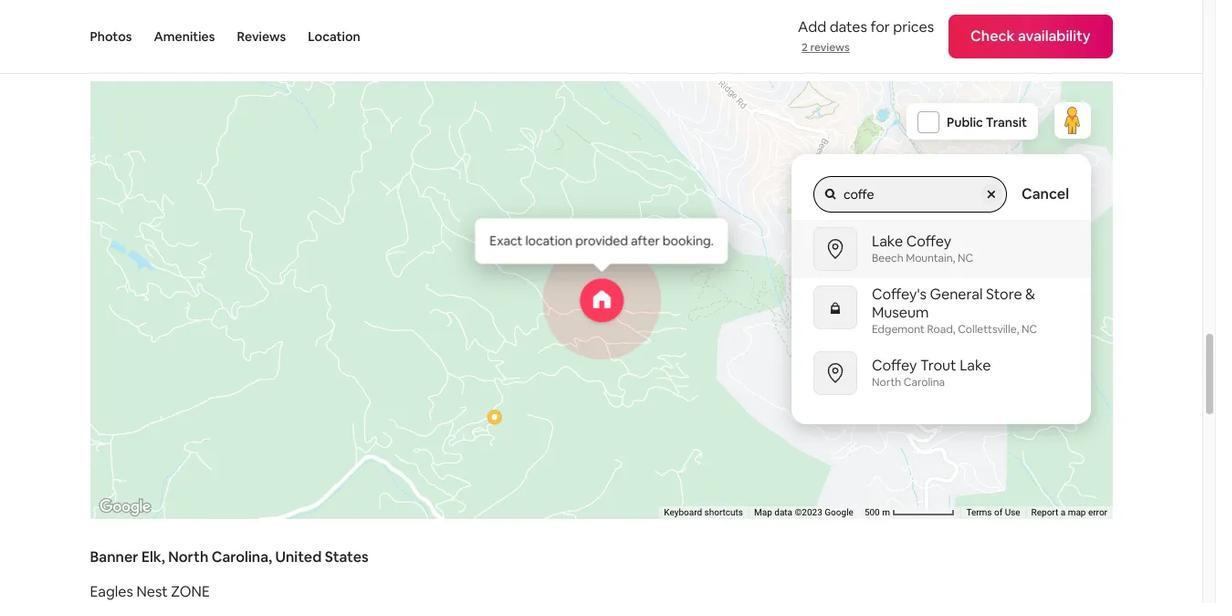 Task type: vqa. For each thing, say whether or not it's contained in the screenshot.
&
yes



Task type: describe. For each thing, give the bounding box(es) containing it.
general
[[930, 285, 983, 304]]

reviews button
[[237, 0, 286, 73]]

data
[[774, 508, 792, 518]]

availability
[[1018, 26, 1091, 46]]

keyboard
[[664, 508, 702, 518]]

collettsville,
[[958, 322, 1019, 337]]

2
[[802, 40, 808, 55]]

location
[[308, 28, 361, 45]]

edgemont
[[872, 322, 925, 337]]

public transit
[[947, 114, 1027, 130]]

your stay location, map pin image
[[580, 278, 624, 322]]

500 m button
[[859, 507, 961, 519]]

lake coffey option
[[791, 220, 1091, 278]]

use
[[1005, 508, 1020, 518]]

nest
[[136, 582, 168, 602]]

map data ©2023 google
[[754, 508, 853, 518]]

carolina
[[904, 375, 945, 390]]

check availability
[[971, 26, 1091, 46]]

reviews
[[811, 40, 850, 55]]

carolina,
[[212, 548, 272, 567]]

nc inside coffey's general store & museum edgemont road, collettsville, nc
[[1022, 322, 1037, 337]]

a
[[1061, 508, 1066, 518]]

add dates for prices 2 reviews
[[798, 17, 934, 55]]

report a map error link
[[1031, 508, 1107, 518]]

zone
[[171, 582, 210, 602]]

store
[[986, 285, 1022, 304]]

google
[[825, 508, 853, 518]]

trout
[[920, 356, 956, 375]]

lake coffey beech mountain, nc
[[872, 232, 973, 265]]

eagles nest zone
[[90, 582, 210, 602]]

report a map error
[[1031, 508, 1107, 518]]

report
[[1031, 508, 1058, 518]]

coffey trout lake option
[[791, 344, 1091, 402]]

shortcuts
[[704, 508, 743, 518]]

mountain,
[[906, 251, 955, 265]]

terms
[[966, 508, 992, 518]]

you'll
[[158, 34, 207, 60]]

where you'll be
[[90, 34, 235, 60]]

map
[[754, 508, 772, 518]]

check
[[971, 26, 1015, 46]]

add
[[798, 17, 827, 37]]

coffey's general store & museum edgemont road, collettsville, nc
[[872, 285, 1037, 337]]

coffey trout lake north carolina
[[872, 356, 991, 390]]

museum
[[872, 303, 929, 322]]

󱌈
[[830, 298, 840, 317]]

of
[[994, 508, 1003, 518]]

list box containing lake coffey
[[791, 220, 1091, 402]]

states
[[325, 548, 369, 567]]

&
[[1025, 285, 1035, 304]]

amenities
[[154, 28, 215, 45]]

for
[[871, 17, 890, 37]]

1 vertical spatial north
[[168, 548, 209, 567]]

coffey's
[[872, 285, 927, 304]]



Task type: locate. For each thing, give the bounding box(es) containing it.
photos
[[90, 28, 132, 45]]

coffey
[[906, 232, 951, 251], [872, 356, 917, 375]]

500 m
[[864, 508, 892, 518]]

m
[[882, 508, 890, 518]]

google map
showing 5 points of interest. region
[[15, 63, 1184, 530]]

location button
[[308, 0, 361, 73]]

google image
[[95, 496, 155, 519]]

Find a place or address field
[[844, 186, 977, 202]]

check availability button
[[949, 15, 1113, 58]]

north up zone
[[168, 548, 209, 567]]

public
[[947, 114, 983, 130]]

road,
[[927, 322, 955, 337]]

lake inside lake coffey beech mountain, nc
[[872, 232, 903, 251]]

cancel button
[[1022, 184, 1069, 203]]

map
[[1068, 508, 1086, 518]]

prices
[[894, 17, 934, 37]]

where
[[90, 34, 153, 60]]

coffey right beech
[[906, 232, 951, 251]]

0 horizontal spatial lake
[[872, 232, 903, 251]]

cancel
[[1022, 184, 1069, 203]]

1 horizontal spatial lake
[[960, 356, 991, 375]]

coffey inside coffey trout lake north carolina
[[872, 356, 917, 375]]

elk,
[[141, 548, 165, 567]]

lake right trout
[[960, 356, 991, 375]]

1 vertical spatial nc
[[1022, 322, 1037, 337]]

banner elk, north carolina, united states
[[90, 548, 369, 567]]

lake left mountain,
[[872, 232, 903, 251]]

nc
[[958, 251, 973, 265], [1022, 322, 1037, 337]]

©2023
[[795, 508, 822, 518]]

1 vertical spatial lake
[[960, 356, 991, 375]]

terms of use link
[[966, 508, 1020, 518]]

0 vertical spatial north
[[872, 375, 901, 390]]

0 vertical spatial lake
[[872, 232, 903, 251]]

north
[[872, 375, 901, 390], [168, 548, 209, 567]]

drag pegman onto the map to open street view image
[[1054, 102, 1091, 138]]

lake
[[872, 232, 903, 251], [960, 356, 991, 375]]

1 vertical spatial coffey
[[872, 356, 917, 375]]

500
[[864, 508, 880, 518]]

north left carolina
[[872, 375, 901, 390]]

amenities button
[[154, 0, 215, 73]]

0 horizontal spatial north
[[168, 548, 209, 567]]

terms of use
[[966, 508, 1020, 518]]

1 horizontal spatial nc
[[1022, 322, 1037, 337]]

nc right mountain,
[[958, 251, 973, 265]]

beech
[[872, 251, 903, 265]]

dates
[[830, 17, 868, 37]]

coffey inside lake coffey beech mountain, nc
[[906, 232, 951, 251]]

nc down &
[[1022, 322, 1037, 337]]

eagles
[[90, 582, 133, 602]]

2 reviews button
[[802, 40, 850, 55]]

keyboard shortcuts
[[664, 508, 743, 518]]

1 horizontal spatial north
[[872, 375, 901, 390]]

0 horizontal spatial nc
[[958, 251, 973, 265]]

0 vertical spatial coffey
[[906, 232, 951, 251]]

coffey down edgemont
[[872, 356, 917, 375]]

error
[[1088, 508, 1107, 518]]

reviews
[[237, 28, 286, 45]]

0 vertical spatial nc
[[958, 251, 973, 265]]

transit
[[986, 114, 1027, 130]]

coffey's general store & museum option
[[791, 278, 1091, 344]]

united
[[275, 548, 322, 567]]

be
[[211, 34, 235, 60]]

lake inside coffey trout lake north carolina
[[960, 356, 991, 375]]

keyboard shortcuts button
[[664, 507, 743, 519]]

north inside coffey trout lake north carolina
[[872, 375, 901, 390]]

nc inside lake coffey beech mountain, nc
[[958, 251, 973, 265]]

banner
[[90, 548, 138, 567]]

photos button
[[90, 0, 132, 73]]

list box
[[791, 220, 1091, 402]]



